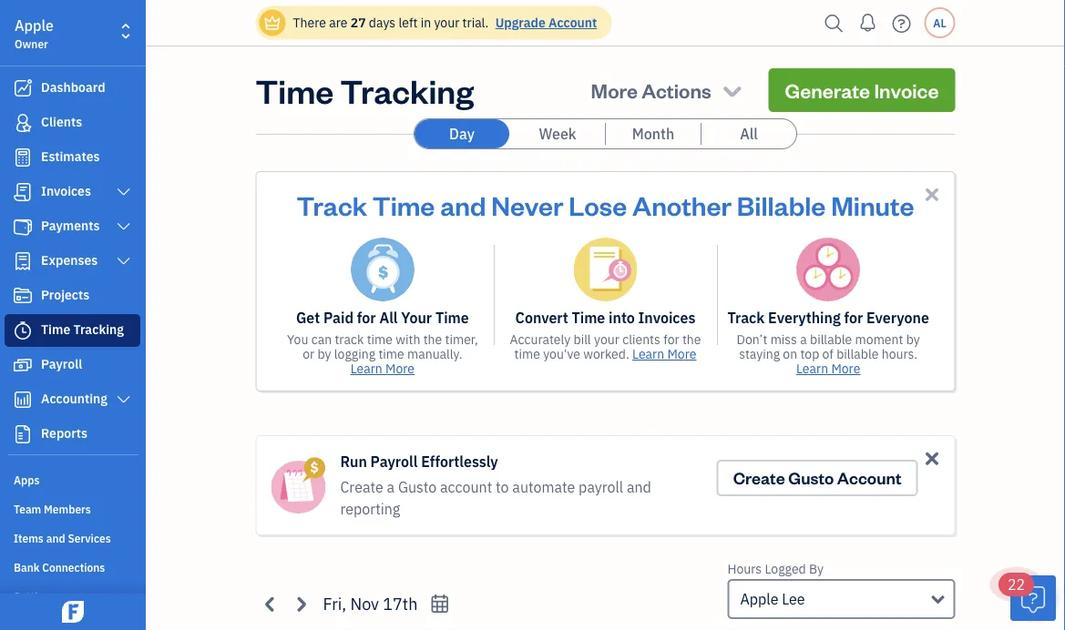 Task type: locate. For each thing, give the bounding box(es) containing it.
dashboard image
[[12, 79, 34, 98]]

with
[[396, 331, 421, 348]]

more
[[591, 77, 638, 103], [668, 346, 697, 363], [386, 360, 415, 377], [832, 360, 861, 377]]

more actions
[[591, 77, 711, 103]]

4 chevron large down image from the top
[[115, 393, 132, 407]]

a up reporting
[[387, 478, 395, 497]]

by inside get paid for all your time you can track time with the timer, or by logging time manually. learn more
[[318, 346, 331, 363]]

and right payroll
[[627, 478, 652, 497]]

0 horizontal spatial invoices
[[41, 183, 91, 200]]

time
[[367, 331, 393, 348], [379, 346, 404, 363], [515, 346, 540, 363]]

chevron large down image
[[115, 185, 132, 200], [115, 220, 132, 234], [115, 254, 132, 269], [115, 393, 132, 407]]

settings image
[[14, 589, 140, 603]]

0 horizontal spatial time tracking
[[41, 321, 124, 338]]

a
[[800, 331, 807, 348], [387, 478, 395, 497]]

0 vertical spatial time tracking
[[256, 68, 474, 112]]

1 horizontal spatial the
[[683, 331, 701, 348]]

gusto inside button
[[789, 468, 834, 489]]

2 vertical spatial and
[[46, 531, 65, 546]]

next day image
[[290, 594, 311, 615]]

staying
[[739, 346, 780, 363]]

track up get paid for all your time image
[[297, 188, 367, 222]]

timer image
[[12, 322, 34, 340]]

0 vertical spatial invoices
[[41, 183, 91, 200]]

0 horizontal spatial and
[[46, 531, 65, 546]]

1 vertical spatial account
[[837, 468, 902, 489]]

1 horizontal spatial and
[[440, 188, 486, 222]]

reports link
[[5, 418, 140, 451]]

1 horizontal spatial all
[[740, 124, 758, 144]]

time down there
[[256, 68, 334, 112]]

learn down track
[[351, 360, 383, 377]]

lee
[[782, 590, 805, 609]]

day
[[449, 124, 475, 144]]

chevron large down image right payments at the left top of the page
[[115, 220, 132, 234]]

upgrade account link
[[492, 14, 597, 31]]

0 horizontal spatial the
[[424, 331, 442, 348]]

2 horizontal spatial and
[[627, 478, 652, 497]]

1 vertical spatial apple
[[741, 590, 779, 609]]

1 vertical spatial your
[[594, 331, 620, 348]]

0 horizontal spatial by
[[318, 346, 331, 363]]

1 the from the left
[[424, 331, 442, 348]]

account
[[549, 14, 597, 31], [837, 468, 902, 489]]

your down 'convert time into invoices'
[[594, 331, 620, 348]]

more inside track everything for everyone don't miss a billable moment by staying on top of billable hours. learn more
[[832, 360, 861, 377]]

for up moment
[[844, 309, 863, 328]]

0 horizontal spatial a
[[387, 478, 395, 497]]

search image
[[820, 10, 849, 37]]

create inside run payroll effortlessly create a gusto account to automate payroll and reporting
[[340, 478, 384, 497]]

payments
[[41, 217, 100, 234]]

track
[[335, 331, 364, 348]]

and left never
[[440, 188, 486, 222]]

project image
[[12, 287, 34, 305]]

report image
[[12, 426, 34, 444]]

invoices inside main 'element'
[[41, 183, 91, 200]]

accurately
[[510, 331, 571, 348]]

hours logged by
[[728, 561, 824, 578]]

by right or
[[318, 346, 331, 363]]

for
[[357, 309, 376, 328], [844, 309, 863, 328], [664, 331, 680, 348]]

for for all
[[357, 309, 376, 328]]

all down 'chevrondown' image
[[740, 124, 758, 144]]

1 horizontal spatial invoices
[[639, 309, 696, 328]]

billable
[[810, 331, 852, 348], [837, 346, 879, 363]]

time tracking down 'projects' link
[[41, 321, 124, 338]]

0 horizontal spatial account
[[549, 14, 597, 31]]

tracking down 'projects' link
[[73, 321, 124, 338]]

chevrondown image
[[720, 77, 745, 103]]

1 horizontal spatial account
[[837, 468, 902, 489]]

track up don't on the right bottom
[[728, 309, 765, 328]]

0 vertical spatial apple
[[15, 16, 54, 35]]

client image
[[12, 114, 34, 132]]

1 horizontal spatial tracking
[[340, 68, 474, 112]]

1 vertical spatial and
[[627, 478, 652, 497]]

all left the your
[[380, 309, 398, 328]]

0 horizontal spatial payroll
[[41, 356, 82, 373]]

time up timer,
[[436, 309, 469, 328]]

freshbooks image
[[58, 602, 87, 623]]

clients
[[623, 331, 661, 348]]

billable right of
[[837, 346, 879, 363]]

1 chevron large down image from the top
[[115, 185, 132, 200]]

1 horizontal spatial by
[[907, 331, 920, 348]]

lose
[[569, 188, 627, 222]]

your right "in"
[[434, 14, 460, 31]]

chart image
[[12, 391, 34, 409]]

1 vertical spatial track
[[728, 309, 765, 328]]

previous day image
[[260, 594, 281, 615]]

al button
[[925, 7, 956, 38]]

27
[[351, 14, 366, 31]]

0 horizontal spatial tracking
[[73, 321, 124, 338]]

get paid for all your time you can track time with the timer, or by logging time manually. learn more
[[287, 309, 478, 377]]

1 vertical spatial a
[[387, 478, 395, 497]]

0 horizontal spatial gusto
[[398, 478, 437, 497]]

0 horizontal spatial for
[[357, 309, 376, 328]]

0 vertical spatial and
[[440, 188, 486, 222]]

your
[[434, 14, 460, 31], [594, 331, 620, 348]]

billable
[[737, 188, 826, 222]]

time left the you've
[[515, 346, 540, 363]]

payroll down time tracking link
[[41, 356, 82, 373]]

for right clients
[[664, 331, 680, 348]]

team members link
[[5, 495, 140, 522]]

chevron large down image for payments
[[115, 220, 132, 234]]

time tracking
[[256, 68, 474, 112], [41, 321, 124, 338]]

chevron large down image right accounting
[[115, 393, 132, 407]]

your
[[401, 309, 432, 328]]

items
[[14, 531, 44, 546]]

apps
[[14, 473, 40, 488]]

and inside run payroll effortlessly create a gusto account to automate payroll and reporting
[[627, 478, 652, 497]]

apple down 'hours'
[[741, 590, 779, 609]]

tracking
[[340, 68, 474, 112], [73, 321, 124, 338]]

create gusto account button
[[717, 460, 918, 497]]

don't
[[737, 331, 768, 348]]

for for everyone
[[844, 309, 863, 328]]

apple
[[15, 16, 54, 35], [741, 590, 779, 609]]

bill
[[574, 331, 591, 348]]

2 horizontal spatial for
[[844, 309, 863, 328]]

time tracking inside main 'element'
[[41, 321, 124, 338]]

chevron large down image right expenses
[[115, 254, 132, 269]]

by inside track everything for everyone don't miss a billable moment by staying on top of billable hours. learn more
[[907, 331, 920, 348]]

for inside track everything for everyone don't miss a billable moment by staying on top of billable hours. learn more
[[844, 309, 863, 328]]

gusto
[[789, 468, 834, 489], [398, 478, 437, 497]]

learn down miss
[[797, 360, 829, 377]]

for up track
[[357, 309, 376, 328]]

chevron large down image for invoices
[[115, 185, 132, 200]]

1 vertical spatial all
[[380, 309, 398, 328]]

1 horizontal spatial time tracking
[[256, 68, 474, 112]]

for inside get paid for all your time you can track time with the timer, or by logging time manually. learn more
[[357, 309, 376, 328]]

1 vertical spatial payroll
[[371, 453, 418, 472]]

0 vertical spatial tracking
[[340, 68, 474, 112]]

invoices up clients
[[639, 309, 696, 328]]

1 horizontal spatial a
[[800, 331, 807, 348]]

learn inside track everything for everyone don't miss a billable moment by staying on top of billable hours. learn more
[[797, 360, 829, 377]]

connections
[[42, 561, 105, 575]]

apple up owner
[[15, 16, 54, 35]]

0 vertical spatial a
[[800, 331, 807, 348]]

moment
[[855, 331, 904, 348]]

2 horizontal spatial learn
[[797, 360, 829, 377]]

fri, nov 17th
[[323, 594, 418, 615]]

tracking down the left
[[340, 68, 474, 112]]

items and services link
[[5, 524, 140, 551]]

1 horizontal spatial track
[[728, 309, 765, 328]]

payment image
[[12, 218, 34, 236]]

create
[[733, 468, 785, 489], [340, 478, 384, 497]]

all
[[740, 124, 758, 144], [380, 309, 398, 328]]

learn more
[[633, 346, 697, 363]]

the right with
[[424, 331, 442, 348]]

everything
[[768, 309, 841, 328]]

close image
[[922, 448, 943, 469]]

0 horizontal spatial create
[[340, 478, 384, 497]]

time
[[256, 68, 334, 112], [373, 188, 435, 222], [436, 309, 469, 328], [572, 309, 605, 328], [41, 321, 70, 338]]

resource center badge image
[[1011, 576, 1056, 622]]

1 horizontal spatial learn
[[633, 346, 665, 363]]

get paid for all your time image
[[351, 238, 415, 302]]

crown image
[[263, 13, 282, 32]]

account right upgrade on the top
[[549, 14, 597, 31]]

estimates
[[41, 148, 100, 165]]

invoices down "estimates" link
[[41, 183, 91, 200]]

time right timer icon at the bottom of page
[[41, 321, 70, 338]]

0 vertical spatial payroll
[[41, 356, 82, 373]]

1 vertical spatial tracking
[[73, 321, 124, 338]]

dashboard
[[41, 79, 105, 96]]

main element
[[0, 0, 191, 631]]

month
[[632, 124, 675, 144]]

time tracking down 27 at left
[[256, 68, 474, 112]]

clients
[[41, 113, 82, 130]]

account left close icon
[[837, 468, 902, 489]]

apple inside dropdown button
[[741, 590, 779, 609]]

billable down everything
[[810, 331, 852, 348]]

miss
[[771, 331, 797, 348]]

3 chevron large down image from the top
[[115, 254, 132, 269]]

logging
[[334, 346, 376, 363]]

0 horizontal spatial learn
[[351, 360, 383, 377]]

22 button
[[999, 573, 1056, 622]]

of
[[823, 346, 834, 363]]

0 horizontal spatial all
[[380, 309, 398, 328]]

a inside run payroll effortlessly create a gusto account to automate payroll and reporting
[[387, 478, 395, 497]]

0 vertical spatial all
[[740, 124, 758, 144]]

more up month link
[[591, 77, 638, 103]]

left
[[399, 14, 418, 31]]

apple inside main 'element'
[[15, 16, 54, 35]]

estimates link
[[5, 141, 140, 174]]

run payroll effortlessly create a gusto account to automate payroll and reporting
[[340, 453, 652, 519]]

track inside track everything for everyone don't miss a billable moment by staying on top of billable hours. learn more
[[728, 309, 765, 328]]

days
[[369, 14, 396, 31]]

more inside dropdown button
[[591, 77, 638, 103]]

1 vertical spatial time tracking
[[41, 321, 124, 338]]

1 horizontal spatial create
[[733, 468, 785, 489]]

payments link
[[5, 211, 140, 243]]

more down with
[[386, 360, 415, 377]]

payroll
[[41, 356, 82, 373], [371, 453, 418, 472]]

chevron large down image for expenses
[[115, 254, 132, 269]]

time up get paid for all your time image
[[373, 188, 435, 222]]

chevron large down image up payments link
[[115, 185, 132, 200]]

account
[[440, 478, 492, 497]]

1 horizontal spatial apple
[[741, 590, 779, 609]]

chevron large down image inside invoices link
[[115, 185, 132, 200]]

0 horizontal spatial apple
[[15, 16, 54, 35]]

and right items at the bottom of the page
[[46, 531, 65, 546]]

2 chevron large down image from the top
[[115, 220, 132, 234]]

expense image
[[12, 252, 34, 271]]

1 horizontal spatial for
[[664, 331, 680, 348]]

0 vertical spatial track
[[297, 188, 367, 222]]

track for track time and never lose another billable minute
[[297, 188, 367, 222]]

0 vertical spatial your
[[434, 14, 460, 31]]

generate
[[785, 77, 870, 103]]

paid
[[324, 309, 354, 328]]

a right miss
[[800, 331, 807, 348]]

on
[[783, 346, 798, 363]]

by
[[809, 561, 824, 578]]

hours.
[[882, 346, 918, 363]]

more right "top"
[[832, 360, 861, 377]]

learn right the worked. at the bottom right
[[633, 346, 665, 363]]

invoice
[[874, 77, 939, 103]]

upgrade
[[496, 14, 546, 31]]

1 horizontal spatial gusto
[[789, 468, 834, 489]]

the right clients
[[683, 331, 701, 348]]

apple owner
[[15, 16, 54, 51]]

by down 'everyone'
[[907, 331, 920, 348]]

2 the from the left
[[683, 331, 701, 348]]

by
[[907, 331, 920, 348], [318, 346, 331, 363]]

money image
[[12, 356, 34, 375]]

1 horizontal spatial payroll
[[371, 453, 418, 472]]

payroll right run
[[371, 453, 418, 472]]

1 horizontal spatial your
[[594, 331, 620, 348]]

the
[[424, 331, 442, 348], [683, 331, 701, 348]]

0 horizontal spatial track
[[297, 188, 367, 222]]



Task type: describe. For each thing, give the bounding box(es) containing it.
projects
[[41, 287, 90, 304]]

dashboard link
[[5, 72, 140, 105]]

learn inside get paid for all your time you can track time with the timer, or by logging time manually. learn more
[[351, 360, 383, 377]]

more right clients
[[668, 346, 697, 363]]

time right logging
[[379, 346, 404, 363]]

22
[[1008, 576, 1026, 595]]

accurately bill your clients for the time you've worked.
[[510, 331, 701, 363]]

everyone
[[867, 309, 929, 328]]

1 vertical spatial invoices
[[639, 309, 696, 328]]

tracking inside main 'element'
[[73, 321, 124, 338]]

there
[[293, 14, 326, 31]]

a inside track everything for everyone don't miss a billable moment by staying on top of billable hours. learn more
[[800, 331, 807, 348]]

more inside get paid for all your time you can track time with the timer, or by logging time manually. learn more
[[386, 360, 415, 377]]

team
[[14, 502, 41, 517]]

0 horizontal spatial your
[[434, 14, 460, 31]]

track time and never lose another billable minute
[[297, 188, 915, 222]]

invoice image
[[12, 183, 34, 201]]

apple for lee
[[741, 590, 779, 609]]

clients link
[[5, 107, 140, 139]]

the inside accurately bill your clients for the time you've worked.
[[683, 331, 701, 348]]

projects link
[[5, 280, 140, 313]]

gusto inside run payroll effortlessly create a gusto account to automate payroll and reporting
[[398, 478, 437, 497]]

you
[[287, 331, 308, 348]]

payroll
[[579, 478, 624, 497]]

nov
[[350, 594, 379, 615]]

17th
[[383, 594, 418, 615]]

owner
[[15, 36, 48, 51]]

in
[[421, 14, 431, 31]]

notifications image
[[854, 5, 883, 41]]

convert time into invoices image
[[574, 238, 638, 302]]

time inside main 'element'
[[41, 321, 70, 338]]

another
[[632, 188, 732, 222]]

logged
[[765, 561, 806, 578]]

worked.
[[584, 346, 630, 363]]

track for track everything for everyone don't miss a billable moment by staying on top of billable hours. learn more
[[728, 309, 765, 328]]

fri,
[[323, 594, 347, 615]]

members
[[44, 502, 91, 517]]

expenses link
[[5, 245, 140, 278]]

accounting link
[[5, 384, 140, 417]]

all inside 'link'
[[740, 124, 758, 144]]

bank
[[14, 561, 40, 575]]

day link
[[415, 119, 509, 149]]

convert time into invoices
[[516, 309, 696, 328]]

accounting
[[41, 391, 107, 407]]

are
[[329, 14, 348, 31]]

team members
[[14, 502, 91, 517]]

apple for owner
[[15, 16, 54, 35]]

chevron large down image for accounting
[[115, 393, 132, 407]]

all link
[[702, 119, 797, 149]]

minute
[[831, 188, 915, 222]]

items and services
[[14, 531, 111, 546]]

time left with
[[367, 331, 393, 348]]

estimate image
[[12, 149, 34, 167]]

apps link
[[5, 466, 140, 493]]

track everything for everyone image
[[797, 238, 861, 302]]

bank connections link
[[5, 553, 140, 581]]

close image
[[922, 184, 943, 205]]

run
[[340, 453, 367, 472]]

time inside get paid for all your time you can track time with the timer, or by logging time manually. learn more
[[436, 309, 469, 328]]

convert
[[516, 309, 568, 328]]

there are 27 days left in your trial. upgrade account
[[293, 14, 597, 31]]

apple lee
[[741, 590, 805, 609]]

can
[[311, 331, 332, 348]]

apple lee button
[[728, 580, 956, 620]]

to
[[496, 478, 509, 497]]

create inside create gusto account button
[[733, 468, 785, 489]]

time up bill
[[572, 309, 605, 328]]

0 vertical spatial account
[[549, 14, 597, 31]]

you've
[[543, 346, 581, 363]]

expenses
[[41, 252, 98, 269]]

go to help image
[[887, 10, 916, 37]]

top
[[801, 346, 820, 363]]

invoices link
[[5, 176, 140, 209]]

payroll inside run payroll effortlessly create a gusto account to automate payroll and reporting
[[371, 453, 418, 472]]

week link
[[510, 119, 605, 149]]

time tracking link
[[5, 314, 140, 347]]

al
[[934, 15, 947, 30]]

time inside accurately bill your clients for the time you've worked.
[[515, 346, 540, 363]]

week
[[539, 124, 577, 144]]

reports
[[41, 425, 87, 442]]

effortlessly
[[421, 453, 498, 472]]

never
[[491, 188, 564, 222]]

generate invoice button
[[769, 68, 956, 112]]

trial.
[[463, 14, 489, 31]]

for inside accurately bill your clients for the time you've worked.
[[664, 331, 680, 348]]

choose a date image
[[430, 594, 451, 615]]

create gusto account
[[733, 468, 902, 489]]

track everything for everyone don't miss a billable moment by staying on top of billable hours. learn more
[[728, 309, 929, 377]]

account inside create gusto account button
[[837, 468, 902, 489]]

services
[[68, 531, 111, 546]]

payroll link
[[5, 349, 140, 382]]

and inside main 'element'
[[46, 531, 65, 546]]

payroll inside main 'element'
[[41, 356, 82, 373]]

actions
[[642, 77, 711, 103]]

manually.
[[407, 346, 463, 363]]

your inside accurately bill your clients for the time you've worked.
[[594, 331, 620, 348]]

the inside get paid for all your time you can track time with the timer, or by logging time manually. learn more
[[424, 331, 442, 348]]

reporting
[[340, 500, 400, 519]]

or
[[303, 346, 315, 363]]

get
[[296, 309, 320, 328]]

hours
[[728, 561, 762, 578]]

all inside get paid for all your time you can track time with the timer, or by logging time manually. learn more
[[380, 309, 398, 328]]

generate invoice
[[785, 77, 939, 103]]



Task type: vqa. For each thing, say whether or not it's contained in the screenshot.
left All
yes



